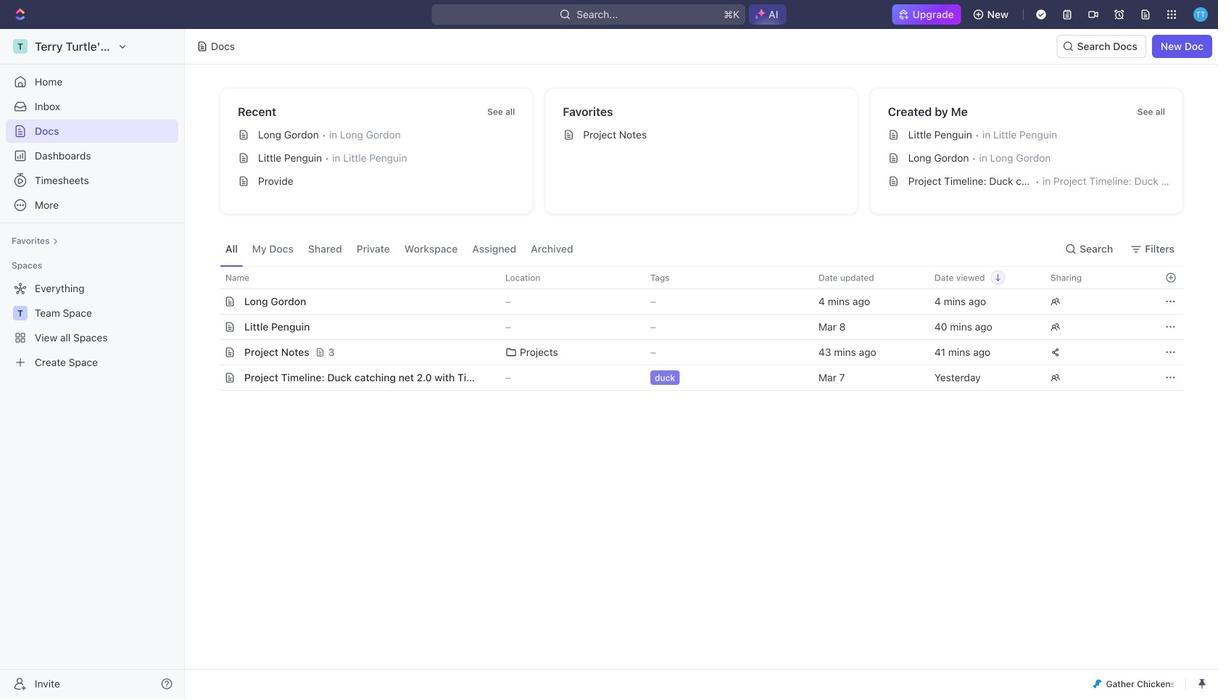 Task type: describe. For each thing, give the bounding box(es) containing it.
team space, , element
[[13, 306, 28, 320]]

tree inside sidebar navigation
[[6, 277, 178, 374]]

terry turtle's workspace, , element
[[13, 39, 28, 54]]

drumstick bite image
[[1093, 680, 1102, 688]]



Task type: locate. For each thing, give the bounding box(es) containing it.
row
[[204, 266, 1183, 289], [207, 289, 1183, 315], [204, 314, 1183, 340], [204, 339, 1183, 365], [204, 365, 1183, 391]]

sidebar navigation
[[0, 29, 188, 698]]

tab list
[[220, 232, 579, 266]]

table
[[204, 266, 1183, 391]]

tree
[[6, 277, 178, 374]]

cell
[[207, 289, 223, 314]]



Task type: vqa. For each thing, say whether or not it's contained in the screenshot.
Sidebar 'navigation' at the left of the page
yes



